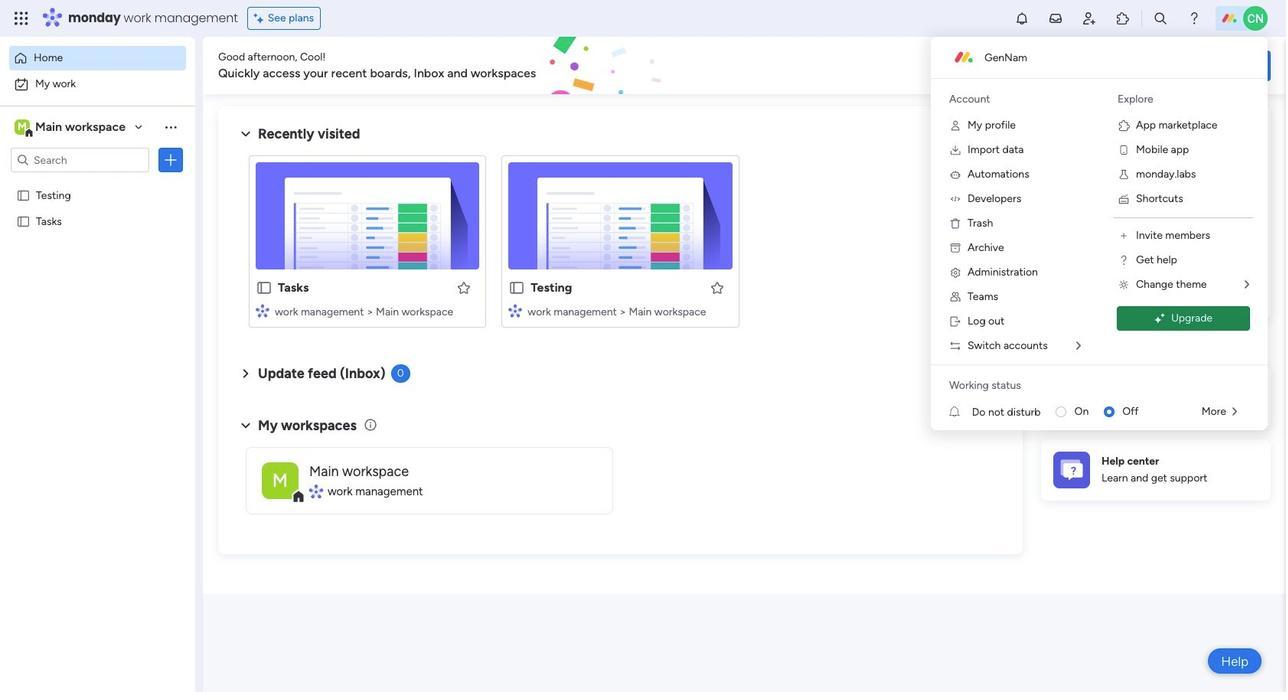Task type: vqa. For each thing, say whether or not it's contained in the screenshot.
Option
yes



Task type: locate. For each thing, give the bounding box(es) containing it.
public board image for second "add to favorites" image
[[509, 279, 526, 296]]

0 vertical spatial option
[[9, 46, 186, 70]]

trash image
[[949, 217, 962, 230]]

1 vertical spatial option
[[9, 72, 186, 96]]

developers image
[[949, 193, 962, 205]]

1 horizontal spatial workspace image
[[262, 462, 299, 499]]

see plans image
[[254, 10, 268, 27]]

2 horizontal spatial public board image
[[509, 279, 526, 296]]

0 horizontal spatial workspace image
[[15, 119, 30, 136]]

0 vertical spatial workspace image
[[15, 119, 30, 136]]

my profile image
[[949, 119, 962, 132]]

1 horizontal spatial add to favorites image
[[710, 280, 725, 295]]

v2 surfce notifications image
[[949, 404, 972, 420]]

close recently visited image
[[237, 125, 255, 143]]

public board image for first "add to favorites" image from left
[[256, 279, 273, 296]]

import data image
[[949, 144, 962, 156]]

add to favorites image
[[457, 280, 472, 295], [710, 280, 725, 295]]

search everything image
[[1153, 11, 1168, 26]]

quick search results list box
[[237, 143, 1005, 346]]

automations image
[[949, 168, 962, 181]]

invite members image
[[1082, 11, 1097, 26]]

1 horizontal spatial public board image
[[256, 279, 273, 296]]

option
[[9, 46, 186, 70], [9, 72, 186, 96], [0, 181, 195, 184]]

Search in workspace field
[[32, 151, 128, 169]]

public board image
[[16, 214, 31, 228], [256, 279, 273, 296], [509, 279, 526, 296]]

0 horizontal spatial add to favorites image
[[457, 280, 472, 295]]

select product image
[[14, 11, 29, 26]]

list box
[[0, 179, 195, 441]]

archive image
[[949, 242, 962, 254]]

1 vertical spatial workspace image
[[262, 462, 299, 499]]

shortcuts image
[[1118, 193, 1130, 205]]

help center element
[[1041, 439, 1271, 500]]

list arrow image
[[1245, 279, 1250, 290]]

templates image image
[[1055, 116, 1257, 221]]

workspace image
[[15, 119, 30, 136], [262, 462, 299, 499]]

workspace options image
[[163, 119, 178, 135]]

list arrow image
[[1233, 407, 1237, 417]]



Task type: describe. For each thing, give the bounding box(es) containing it.
monday.labs image
[[1118, 168, 1130, 181]]

get help image
[[1118, 254, 1130, 266]]

update feed image
[[1048, 11, 1064, 26]]

public board image
[[16, 188, 31, 202]]

mobile app image
[[1118, 144, 1130, 156]]

workspace image inside workspace selection element
[[15, 119, 30, 136]]

1 add to favorites image from the left
[[457, 280, 472, 295]]

open update feed (inbox) image
[[237, 364, 255, 383]]

2 add to favorites image from the left
[[710, 280, 725, 295]]

help image
[[1187, 11, 1202, 26]]

cool name image
[[1244, 6, 1268, 31]]

workspace selection element
[[15, 118, 128, 138]]

0 element
[[391, 364, 410, 383]]

log out image
[[949, 315, 962, 328]]

teams image
[[949, 291, 962, 303]]

options image
[[163, 152, 178, 168]]

2 vertical spatial option
[[0, 181, 195, 184]]

administration image
[[949, 266, 962, 279]]

0 horizontal spatial public board image
[[16, 214, 31, 228]]

invite members image
[[1118, 230, 1130, 242]]

upgrade stars new image
[[1155, 313, 1165, 324]]

monday marketplace image
[[1116, 11, 1131, 26]]

getting started element
[[1041, 366, 1271, 427]]

notifications image
[[1015, 11, 1030, 26]]

close my workspaces image
[[237, 416, 255, 435]]



